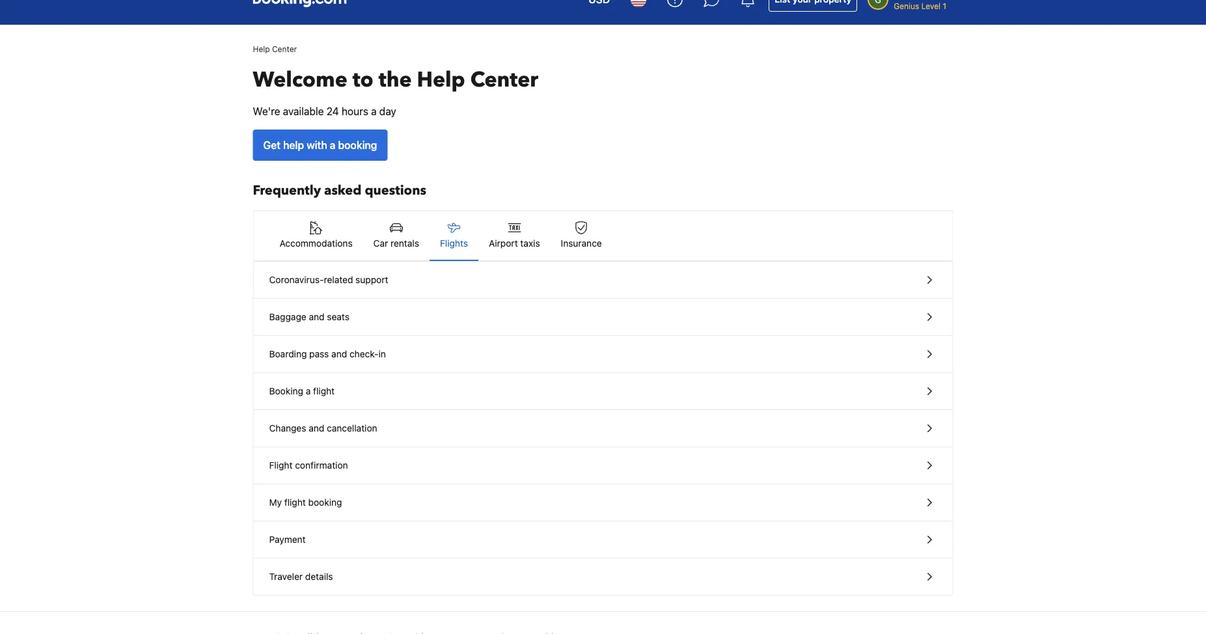 Task type: describe. For each thing, give the bounding box(es) containing it.
baggage and seats button
[[254, 299, 953, 336]]

level
[[921, 1, 941, 10]]

payment button
[[254, 521, 953, 558]]

the
[[379, 66, 412, 94]]

changes and cancellation button
[[254, 410, 953, 447]]

help center
[[253, 44, 297, 53]]

genius
[[894, 1, 919, 10]]

frequently
[[253, 182, 321, 200]]

frequently asked questions
[[253, 182, 426, 200]]

1 vertical spatial help
[[417, 66, 465, 94]]

0 vertical spatial flight
[[313, 386, 335, 396]]

coronavirus-related support
[[269, 274, 388, 285]]

0 vertical spatial help
[[253, 44, 270, 53]]

seats
[[327, 311, 349, 322]]

car
[[373, 238, 388, 249]]

available
[[283, 105, 324, 117]]

get help with a booking
[[263, 139, 377, 151]]

changes
[[269, 423, 306, 434]]

baggage
[[269, 311, 306, 322]]

in
[[379, 349, 386, 359]]

support
[[356, 274, 388, 285]]

changes and cancellation
[[269, 423, 377, 434]]

flights button
[[430, 211, 478, 260]]

coronavirus-related support button
[[254, 262, 953, 299]]

with
[[307, 139, 327, 151]]

check-
[[350, 349, 379, 359]]

we're
[[253, 105, 280, 117]]

to
[[353, 66, 374, 94]]

related
[[324, 274, 353, 285]]

airport taxis
[[489, 238, 540, 249]]

help
[[283, 139, 304, 151]]

questions
[[365, 182, 426, 200]]

baggage and seats
[[269, 311, 349, 322]]

and for cancellation
[[309, 423, 324, 434]]

traveler
[[269, 571, 303, 582]]

and inside button
[[331, 349, 347, 359]]

welcome
[[253, 66, 347, 94]]

a inside button
[[330, 139, 336, 151]]

airport taxis button
[[478, 211, 550, 260]]

boarding
[[269, 349, 307, 359]]

details
[[305, 571, 333, 582]]

we're available 24 hours a day
[[253, 105, 396, 117]]

booking inside button
[[308, 497, 342, 508]]

booking.com online hotel reservations image
[[253, 0, 347, 7]]

pass
[[309, 349, 329, 359]]

get help with a booking button
[[253, 130, 388, 161]]

coronavirus-
[[269, 274, 324, 285]]

boarding pass and check-in button
[[254, 336, 953, 373]]

insurance
[[561, 238, 602, 249]]

booking
[[269, 386, 303, 396]]



Task type: locate. For each thing, give the bounding box(es) containing it.
car rentals
[[373, 238, 419, 249]]

and inside button
[[309, 311, 325, 322]]

and
[[309, 311, 325, 322], [331, 349, 347, 359], [309, 423, 324, 434]]

get
[[263, 139, 281, 151]]

flight up "changes and cancellation"
[[313, 386, 335, 396]]

1 horizontal spatial center
[[470, 66, 538, 94]]

flight confirmation button
[[254, 447, 953, 484]]

booking inside button
[[338, 139, 377, 151]]

0 horizontal spatial help
[[253, 44, 270, 53]]

2 horizontal spatial a
[[371, 105, 377, 117]]

flight right my at the bottom of page
[[284, 497, 306, 508]]

0 vertical spatial and
[[309, 311, 325, 322]]

car rentals button
[[363, 211, 430, 260]]

1 vertical spatial a
[[330, 139, 336, 151]]

genius level 1
[[894, 1, 946, 10]]

asked
[[324, 182, 362, 200]]

2 vertical spatial and
[[309, 423, 324, 434]]

a right booking
[[306, 386, 311, 396]]

booking a flight
[[269, 386, 335, 396]]

confirmation
[[295, 460, 348, 471]]

booking
[[338, 139, 377, 151], [308, 497, 342, 508]]

center
[[272, 44, 297, 53], [470, 66, 538, 94]]

flight
[[269, 460, 293, 471]]

genius level 1 link
[[863, 0, 958, 17]]

help right the the
[[417, 66, 465, 94]]

2 vertical spatial a
[[306, 386, 311, 396]]

and left seats
[[309, 311, 325, 322]]

1 vertical spatial and
[[331, 349, 347, 359]]

tab list containing accommodations
[[254, 211, 953, 262]]

help up welcome in the left of the page
[[253, 44, 270, 53]]

1 vertical spatial booking
[[308, 497, 342, 508]]

1 horizontal spatial a
[[330, 139, 336, 151]]

insurance button
[[550, 211, 612, 260]]

and for seats
[[309, 311, 325, 322]]

flights
[[440, 238, 468, 249]]

boarding pass and check-in
[[269, 349, 386, 359]]

a right with
[[330, 139, 336, 151]]

booking down hours
[[338, 139, 377, 151]]

1 vertical spatial center
[[470, 66, 538, 94]]

welcome to the help center
[[253, 66, 538, 94]]

booking down confirmation
[[308, 497, 342, 508]]

my flight booking
[[269, 497, 342, 508]]

accommodations
[[280, 238, 353, 249]]

0 vertical spatial booking
[[338, 139, 377, 151]]

airport
[[489, 238, 518, 249]]

day
[[379, 105, 396, 117]]

tab list
[[254, 211, 953, 262]]

rentals
[[391, 238, 419, 249]]

0 vertical spatial center
[[272, 44, 297, 53]]

0 horizontal spatial flight
[[284, 497, 306, 508]]

hours
[[342, 105, 368, 117]]

taxis
[[520, 238, 540, 249]]

0 horizontal spatial a
[[306, 386, 311, 396]]

and inside "button"
[[309, 423, 324, 434]]

a left day
[[371, 105, 377, 117]]

24
[[327, 105, 339, 117]]

1
[[943, 1, 946, 10]]

and right pass
[[331, 349, 347, 359]]

accommodations button
[[269, 211, 363, 260]]

cancellation
[[327, 423, 377, 434]]

my flight booking button
[[254, 484, 953, 521]]

help
[[253, 44, 270, 53], [417, 66, 465, 94]]

0 vertical spatial a
[[371, 105, 377, 117]]

a inside button
[[306, 386, 311, 396]]

1 horizontal spatial help
[[417, 66, 465, 94]]

flight
[[313, 386, 335, 396], [284, 497, 306, 508]]

payment
[[269, 534, 306, 545]]

1 horizontal spatial flight
[[313, 386, 335, 396]]

a
[[371, 105, 377, 117], [330, 139, 336, 151], [306, 386, 311, 396]]

0 horizontal spatial center
[[272, 44, 297, 53]]

traveler details button
[[254, 558, 953, 595]]

1 vertical spatial flight
[[284, 497, 306, 508]]

booking a flight button
[[254, 373, 953, 410]]

my
[[269, 497, 282, 508]]

and right the 'changes'
[[309, 423, 324, 434]]

flight confirmation
[[269, 460, 348, 471]]

traveler details
[[269, 571, 333, 582]]



Task type: vqa. For each thing, say whether or not it's contained in the screenshot.
related
yes



